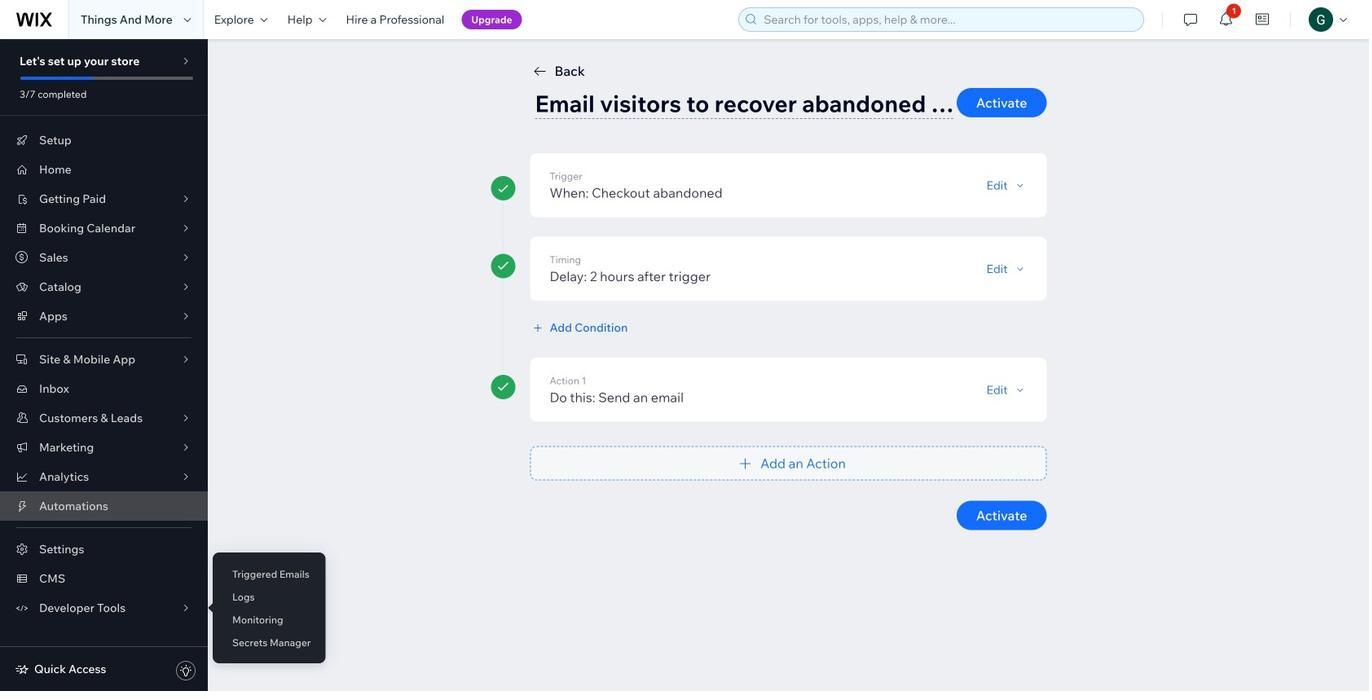 Task type: describe. For each thing, give the bounding box(es) containing it.
Search for tools, apps, help & more... field
[[759, 8, 1139, 31]]

sidebar element
[[0, 39, 208, 691]]



Task type: vqa. For each thing, say whether or not it's contained in the screenshot.
Search for tools, apps, help & more... FIELD
yes



